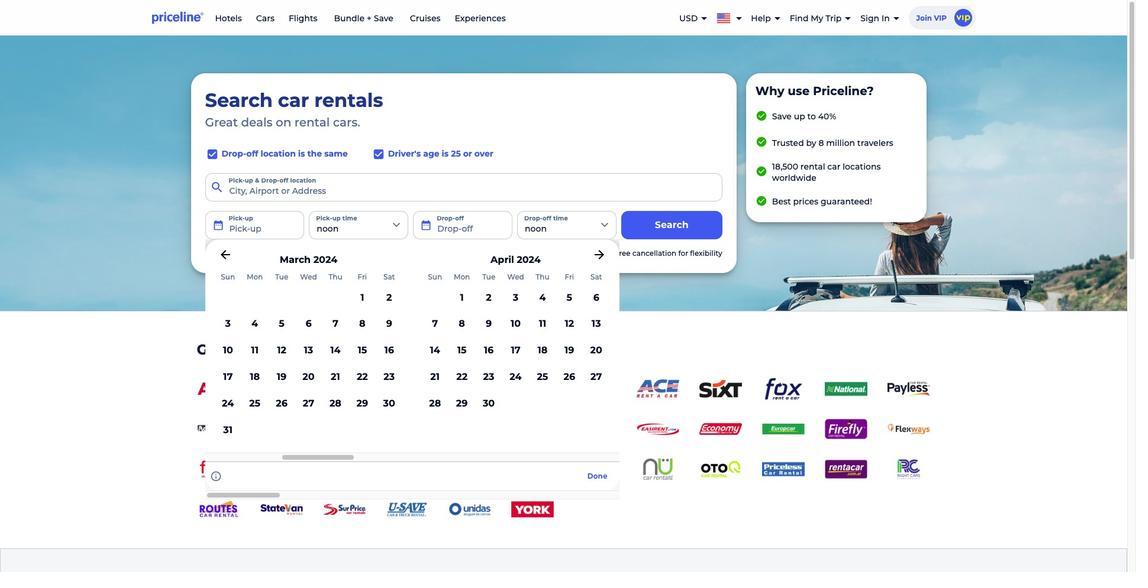 Task type: vqa. For each thing, say whether or not it's contained in the screenshot.
WHERE TO? field
no



Task type: locate. For each thing, give the bounding box(es) containing it.
9 up suppliers
[[486, 319, 492, 330]]

0 horizontal spatial 4 button
[[241, 312, 268, 338]]

1 horizontal spatial drop-
[[261, 177, 280, 185]]

19
[[565, 345, 574, 356], [277, 372, 287, 383]]

2 wed from the left
[[507, 273, 524, 282]]

15 button for march 2024
[[349, 338, 376, 365]]

2 22 button from the left
[[449, 365, 476, 391]]

1 horizontal spatial 19 button
[[556, 338, 583, 365]]

1 deals from the top
[[241, 115, 273, 130]]

8 right the by
[[819, 138, 824, 148]]

1 29 from the left
[[357, 398, 368, 409]]

5 for april 2024
[[567, 292, 572, 303]]

right cars image
[[888, 459, 930, 481]]

1 tue from the left
[[275, 273, 288, 282]]

2 15 from the left
[[457, 345, 467, 356]]

0 horizontal spatial sun
[[221, 273, 235, 282]]

1 sat from the left
[[384, 273, 395, 282]]

0 horizontal spatial mon
[[247, 273, 263, 282]]

1 vertical spatial 24
[[222, 398, 234, 409]]

4 button for march 2024
[[241, 312, 268, 338]]

6
[[593, 292, 600, 303], [306, 319, 312, 330]]

2024
[[314, 254, 338, 266], [517, 254, 541, 266]]

1 up suppliers
[[460, 292, 464, 303]]

3 for april
[[513, 292, 519, 303]]

0 horizontal spatial 30 button
[[376, 391, 403, 418]]

2 fri from the left
[[565, 273, 574, 282]]

5 button down book
[[556, 285, 583, 312]]

0 horizontal spatial is
[[298, 149, 305, 159]]

location up the pick-up & drop-off location on the top of page
[[261, 149, 296, 159]]

18 button for april 2024
[[529, 338, 556, 365]]

2 30 button from the left
[[476, 391, 502, 418]]

26 down from
[[276, 398, 288, 409]]

car up enterprise image
[[403, 341, 426, 358]]

wed for march
[[300, 273, 317, 282]]

8 up suppliers
[[459, 319, 465, 330]]

20 button up thrifty image
[[583, 338, 610, 365]]

0 horizontal spatial 15 button
[[349, 338, 376, 365]]

22 button down great deals from our rental car suppliers
[[349, 365, 376, 391]]

18 up "alamo" image
[[538, 345, 548, 356]]

thrifty image
[[574, 379, 616, 400]]

24 for april
[[510, 372, 522, 383]]

1 vertical spatial deals
[[241, 341, 281, 358]]

1 horizontal spatial calendar image
[[420, 219, 432, 231]]

9 button for april 2024
[[476, 312, 502, 338]]

tue down march
[[275, 273, 288, 282]]

deals left on
[[241, 115, 273, 130]]

car
[[278, 89, 309, 112], [828, 161, 841, 172], [585, 249, 596, 258], [403, 341, 426, 358]]

0 horizontal spatial rental
[[295, 115, 330, 130]]

21 down our
[[331, 372, 340, 383]]

2024 right march
[[314, 254, 338, 266]]

mex image
[[448, 459, 491, 481]]

6 up from
[[306, 319, 312, 330]]

1 horizontal spatial 3
[[513, 292, 519, 303]]

1 horizontal spatial 5 button
[[556, 285, 583, 312]]

1 horizontal spatial 6 button
[[583, 285, 610, 312]]

2 23 from the left
[[483, 372, 495, 383]]

rental inside search  car rentals great deals on rental cars.
[[295, 115, 330, 130]]

16 button up enterprise image
[[376, 338, 403, 365]]

1 for march 2024
[[361, 292, 364, 303]]

17 up the 31
[[223, 372, 233, 383]]

9
[[386, 319, 392, 330], [486, 319, 492, 330]]

25 left or
[[451, 149, 461, 159]]

1 horizontal spatial 30 button
[[476, 391, 502, 418]]

16 button for march 2024
[[376, 338, 403, 365]]

driver's age is 25 or over
[[388, 149, 494, 159]]

0 horizontal spatial 11 button
[[241, 338, 268, 365]]

6 button down show april 2024 image
[[583, 285, 610, 312]]

1 horizontal spatial 25 button
[[529, 365, 556, 391]]

1 1 button from the left
[[349, 285, 376, 312]]

24 right dollar 'image'
[[510, 372, 522, 383]]

1 22 button from the left
[[349, 365, 376, 391]]

12 for march 2024
[[277, 345, 286, 356]]

13 button for march 2024
[[295, 338, 322, 365]]

19 button up thrifty image
[[556, 338, 583, 365]]

join
[[917, 14, 932, 22]]

1 2024 from the left
[[314, 254, 338, 266]]

to
[[808, 112, 816, 122]]

2 30 from the left
[[483, 398, 495, 409]]

17 button up "alamo" image
[[502, 338, 529, 365]]

18 button
[[529, 338, 556, 365], [241, 365, 268, 391]]

10 for april
[[511, 319, 521, 330]]

21 button down our
[[322, 365, 349, 391]]

0 horizontal spatial 5
[[279, 319, 285, 330]]

20 button for april 2024
[[583, 338, 610, 365]]

join vip link
[[909, 6, 979, 30]]

0 vertical spatial great
[[205, 115, 238, 130]]

usd button
[[680, 3, 708, 34]]

18
[[538, 345, 548, 356], [250, 372, 260, 383]]

1 horizontal spatial 17 button
[[502, 338, 529, 365]]

0 vertical spatial location
[[261, 149, 296, 159]]

1 29 button from the left
[[349, 391, 376, 418]]

wed down april 2024
[[507, 273, 524, 282]]

2 tue from the left
[[482, 273, 496, 282]]

infinity image
[[323, 459, 366, 481]]

is
[[298, 149, 305, 159], [442, 149, 449, 159]]

use
[[788, 84, 810, 98]]

0 horizontal spatial 14
[[330, 345, 341, 356]]

0 horizontal spatial 14 button
[[322, 338, 349, 365]]

22 button
[[349, 365, 376, 391], [449, 365, 476, 391]]

0 horizontal spatial 22
[[357, 372, 368, 383]]

1 horizontal spatial 16 button
[[476, 338, 502, 365]]

14 button
[[322, 338, 349, 365], [422, 338, 449, 365]]

1 vertical spatial rental
[[801, 161, 825, 172]]

6 for march 2024
[[306, 319, 312, 330]]

cars
[[256, 13, 275, 24]]

29 for april 2024
[[456, 398, 468, 409]]

9 button up suppliers
[[476, 312, 502, 338]]

6 button up from
[[295, 312, 322, 338]]

calendar image down pick-up & drop-off location text box
[[420, 219, 432, 231]]

foco image
[[197, 459, 240, 481]]

2 16 from the left
[[484, 345, 494, 356]]

30 button
[[376, 391, 403, 418], [476, 391, 502, 418]]

4 for march 2024
[[252, 319, 258, 330]]

green motion image
[[260, 459, 303, 481]]

23 down suppliers
[[483, 372, 495, 383]]

0 horizontal spatial 17 button
[[215, 365, 241, 391]]

&
[[255, 177, 260, 185]]

22 for march 2024
[[357, 372, 368, 383]]

0 horizontal spatial thu
[[329, 273, 342, 282]]

27 button
[[583, 365, 610, 391], [295, 391, 322, 418]]

28
[[330, 398, 341, 409], [429, 398, 441, 409]]

12 button
[[556, 312, 583, 338], [268, 338, 295, 365]]

1 fri from the left
[[358, 273, 367, 282]]

1 1 from the left
[[361, 292, 364, 303]]

1 14 from the left
[[330, 345, 341, 356]]

1 2 from the left
[[387, 292, 392, 303]]

1 horizontal spatial 28 button
[[422, 391, 449, 418]]

wed
[[300, 273, 317, 282], [507, 273, 524, 282]]

1 15 button from the left
[[349, 338, 376, 365]]

location
[[261, 149, 296, 159], [290, 177, 316, 185]]

april 2024
[[491, 254, 541, 266]]

priceline.com home image
[[152, 11, 203, 24]]

1 8 button from the left
[[349, 312, 376, 338]]

13 button
[[583, 312, 610, 338], [295, 338, 322, 365]]

priceless image
[[762, 459, 805, 481]]

23 button right hertz image
[[376, 365, 403, 391]]

rentals
[[315, 89, 383, 112]]

25 button right avis image
[[241, 391, 268, 418]]

search inside button
[[655, 219, 689, 231]]

1 vertical spatial 4
[[252, 319, 258, 330]]

1 thu from the left
[[329, 273, 342, 282]]

0 horizontal spatial wed
[[300, 273, 317, 282]]

19 up thrifty image
[[565, 345, 574, 356]]

1 horizontal spatial 14
[[430, 345, 440, 356]]

economy image
[[699, 419, 742, 441]]

2 vertical spatial rental
[[355, 341, 399, 358]]

3 button
[[502, 285, 529, 312], [215, 312, 241, 338]]

tue
[[275, 273, 288, 282], [482, 273, 496, 282]]

1 9 button from the left
[[376, 312, 403, 338]]

2 28 from the left
[[429, 398, 441, 409]]

0 horizontal spatial 29 button
[[349, 391, 376, 418]]

1 14 button from the left
[[322, 338, 349, 365]]

0 horizontal spatial 24
[[222, 398, 234, 409]]

29 for march 2024
[[357, 398, 368, 409]]

26 right "alamo" image
[[564, 372, 575, 383]]

21 button
[[322, 365, 349, 391], [422, 365, 449, 391]]

0 vertical spatial 20
[[591, 345, 603, 356]]

19 button for march 2024
[[268, 365, 295, 391]]

25 button left thrifty image
[[529, 365, 556, 391]]

1 vertical spatial 17
[[223, 372, 233, 383]]

mon
[[247, 273, 263, 282], [454, 273, 470, 282]]

0 vertical spatial 18
[[538, 345, 548, 356]]

1 horizontal spatial 27 button
[[583, 365, 610, 391]]

rental right on
[[295, 115, 330, 130]]

april
[[491, 254, 514, 266]]

18,500 rental car locations worldwide
[[772, 161, 881, 184]]

24 button up the 31
[[215, 391, 241, 418]]

hotels
[[215, 13, 242, 24]]

sat for april 2024
[[591, 273, 602, 282]]

0 horizontal spatial 24 button
[[215, 391, 241, 418]]

11 for april 2024
[[539, 319, 546, 330]]

20 up thrifty image
[[591, 345, 603, 356]]

rental right our
[[355, 341, 399, 358]]

20 button for march 2024
[[295, 365, 322, 391]]

routes image
[[197, 500, 240, 521]]

6 button for april 2024
[[583, 285, 610, 312]]

3
[[513, 292, 519, 303], [225, 319, 231, 330]]

2 21 from the left
[[431, 372, 440, 383]]

save
[[374, 13, 394, 24], [772, 112, 792, 122]]

1 21 from the left
[[331, 372, 340, 383]]

24
[[510, 372, 522, 383], [222, 398, 234, 409]]

2 29 button from the left
[[449, 391, 476, 418]]

3 button for april
[[502, 285, 529, 312]]

16 button
[[376, 338, 403, 365], [476, 338, 502, 365]]

2 29 from the left
[[456, 398, 468, 409]]

2 2024 from the left
[[517, 254, 541, 266]]

drop- up pick-
[[222, 149, 247, 159]]

1 vertical spatial 20
[[303, 372, 315, 383]]

2 23 button from the left
[[476, 365, 502, 391]]

2 sun from the left
[[428, 273, 442, 282]]

payless image
[[888, 382, 930, 397]]

1 horizontal spatial 13 button
[[583, 312, 610, 338]]

1 sun from the left
[[221, 273, 235, 282]]

1 23 button from the left
[[376, 365, 403, 391]]

1 horizontal spatial rental
[[355, 341, 399, 358]]

1 horizontal spatial 14 button
[[422, 338, 449, 365]]

0 horizontal spatial fri
[[358, 273, 367, 282]]

sun down show january 2024 "icon"
[[221, 273, 235, 282]]

2 8 button from the left
[[449, 312, 476, 338]]

15 button
[[349, 338, 376, 365], [449, 338, 476, 365]]

5 button
[[556, 285, 583, 312], [268, 312, 295, 338]]

search
[[205, 89, 273, 112], [655, 219, 689, 231]]

21 for march 2024
[[331, 372, 340, 383]]

6 button
[[583, 285, 610, 312], [295, 312, 322, 338]]

0 horizontal spatial 28 button
[[322, 391, 349, 418]]

26 for april 2024
[[564, 372, 575, 383]]

join vip
[[917, 14, 947, 22]]

17 for march
[[223, 372, 233, 383]]

30 button right hertz image
[[376, 391, 403, 418]]

23 button down suppliers
[[476, 365, 502, 391]]

2 16 button from the left
[[476, 338, 502, 365]]

8 up great deals from our rental car suppliers
[[359, 319, 366, 330]]

22 down suppliers
[[456, 372, 468, 383]]

1 7 from the left
[[333, 319, 338, 330]]

18 for march 2024
[[250, 372, 260, 383]]

0 horizontal spatial 18 button
[[241, 365, 268, 391]]

17 up "alamo" image
[[511, 345, 521, 356]]

0 horizontal spatial 2024
[[314, 254, 338, 266]]

bundle
[[334, 13, 365, 24]]

16 button up dollar 'image'
[[476, 338, 502, 365]]

2024 right april
[[517, 254, 541, 266]]

from
[[285, 341, 322, 358]]

0 horizontal spatial search
[[205, 89, 273, 112]]

7 up suppliers
[[432, 319, 438, 330]]

25
[[451, 149, 461, 159], [537, 372, 548, 383], [249, 398, 261, 409]]

2 thu from the left
[[536, 273, 550, 282]]

0 horizontal spatial 11
[[251, 345, 259, 356]]

1 15 from the left
[[358, 345, 367, 356]]

2 9 from the left
[[486, 319, 492, 330]]

26 button down from
[[268, 391, 295, 418]]

21 button down suppliers
[[422, 365, 449, 391]]

1 calendar image from the left
[[212, 219, 224, 231]]

30
[[383, 398, 395, 409], [483, 398, 495, 409]]

1 30 from the left
[[383, 398, 395, 409]]

0 horizontal spatial 21 button
[[322, 365, 349, 391]]

2 deals from the top
[[241, 341, 281, 358]]

2 21 button from the left
[[422, 365, 449, 391]]

sign
[[861, 13, 880, 23]]

7 up our
[[333, 319, 338, 330]]

0 horizontal spatial 7 button
[[322, 312, 349, 338]]

0 horizontal spatial up
[[245, 177, 253, 185]]

car down 'trusted by 8 million travelers'
[[828, 161, 841, 172]]

0 horizontal spatial 13 button
[[295, 338, 322, 365]]

bundle + save
[[332, 13, 396, 24]]

advantage image
[[197, 419, 240, 441]]

search  car rentals great deals on rental cars.
[[205, 89, 383, 130]]

29 button left enterprise image
[[349, 391, 376, 418]]

19 button down from
[[268, 365, 295, 391]]

1 22 from the left
[[357, 372, 368, 383]]

1 horizontal spatial sun
[[428, 273, 442, 282]]

2 2 from the left
[[486, 292, 492, 303]]

sun down drop-off 'field'
[[428, 273, 442, 282]]

28 for april 2024
[[429, 398, 441, 409]]

1 28 button from the left
[[322, 391, 349, 418]]

17 button up the 31
[[215, 365, 241, 391]]

2 7 from the left
[[432, 319, 438, 330]]

1 7 button from the left
[[322, 312, 349, 338]]

15 button up hertz image
[[349, 338, 376, 365]]

0 horizontal spatial 25
[[249, 398, 261, 409]]

1 9 from the left
[[386, 319, 392, 330]]

is left the
[[298, 149, 305, 159]]

tue down april
[[482, 273, 496, 282]]

2 14 from the left
[[430, 345, 440, 356]]

0 horizontal spatial 21
[[331, 372, 340, 383]]

1 vertical spatial 10
[[223, 345, 233, 356]]

1 button for march 2024
[[349, 285, 376, 312]]

dollar image
[[448, 379, 491, 400]]

0 horizontal spatial 2 button
[[376, 285, 403, 312]]

york image
[[511, 500, 554, 521]]

18 for april 2024
[[538, 345, 548, 356]]

30 left "alamo" image
[[483, 398, 495, 409]]

2 14 button from the left
[[422, 338, 449, 365]]

22 down great deals from our rental car suppliers
[[357, 372, 368, 383]]

0 horizontal spatial 9 button
[[376, 312, 403, 338]]

4 button
[[529, 285, 556, 312], [241, 312, 268, 338]]

1 horizontal spatial 27
[[591, 372, 602, 383]]

1 horizontal spatial 12
[[565, 319, 574, 330]]

8 button
[[349, 312, 376, 338], [449, 312, 476, 338]]

29 left enterprise image
[[357, 398, 368, 409]]

2 15 button from the left
[[449, 338, 476, 365]]

13
[[592, 319, 601, 330], [304, 345, 313, 356]]

ace image
[[637, 379, 679, 400]]

2 2 button from the left
[[476, 285, 502, 312]]

thu down march 2024
[[329, 273, 342, 282]]

locations
[[843, 161, 881, 172]]

1 horizontal spatial 28
[[429, 398, 441, 409]]

30 button left "alamo" image
[[476, 391, 502, 418]]

1 30 button from the left
[[376, 391, 403, 418]]

27
[[591, 372, 602, 383], [303, 398, 314, 409]]

hertz image
[[323, 379, 366, 400]]

22 button down suppliers
[[449, 365, 476, 391]]

15 for march 2024
[[358, 345, 367, 356]]

1 horizontal spatial 13
[[592, 319, 601, 330]]

2 1 button from the left
[[449, 285, 476, 312]]

16
[[384, 345, 394, 356], [484, 345, 494, 356]]

14 for march 2024
[[330, 345, 341, 356]]

1 28 from the left
[[330, 398, 341, 409]]

0 horizontal spatial 8 button
[[349, 312, 376, 338]]

23 for march 2024
[[384, 372, 395, 383]]

25 left thrifty image
[[537, 372, 548, 383]]

0 horizontal spatial 20 button
[[295, 365, 322, 391]]

14 button for march 2024
[[322, 338, 349, 365]]

1 button up great deals from our rental car suppliers
[[349, 285, 376, 312]]

find
[[790, 13, 809, 23]]

off up the &
[[247, 149, 258, 159]]

0 horizontal spatial 17
[[223, 372, 233, 383]]

28 down our
[[330, 398, 341, 409]]

16 for march 2024
[[384, 345, 394, 356]]

or
[[463, 149, 472, 159]]

17 button for april
[[502, 338, 529, 365]]

search inside search  car rentals great deals on rental cars.
[[205, 89, 273, 112]]

mon down pick-up field at top left
[[247, 273, 263, 282]]

1 23 from the left
[[384, 372, 395, 383]]

thu for march 2024
[[329, 273, 342, 282]]

search for search
[[655, 219, 689, 231]]

1 horizontal spatial 7 button
[[422, 312, 449, 338]]

1 horizontal spatial 20
[[591, 345, 603, 356]]

0 horizontal spatial 28
[[330, 398, 341, 409]]

location down the
[[290, 177, 316, 185]]

sixt image
[[699, 379, 742, 400]]

20 down from
[[303, 372, 315, 383]]

15 up dollar 'image'
[[457, 345, 467, 356]]

0 vertical spatial 12
[[565, 319, 574, 330]]

off right the &
[[280, 177, 288, 185]]

calendar image up show january 2024 "icon"
[[212, 219, 224, 231]]

2 7 button from the left
[[422, 312, 449, 338]]

0 vertical spatial drop-
[[222, 149, 247, 159]]

1 horizontal spatial thu
[[536, 273, 550, 282]]

1 horizontal spatial 25
[[451, 149, 461, 159]]

1 horizontal spatial wed
[[507, 273, 524, 282]]

0 horizontal spatial 23 button
[[376, 365, 403, 391]]

flexibility
[[690, 249, 723, 258]]

rental up worldwide
[[801, 161, 825, 172]]

28 button
[[322, 391, 349, 418], [422, 391, 449, 418]]

30 right hertz image
[[383, 398, 395, 409]]

save right +
[[374, 13, 394, 24]]

up left to
[[794, 112, 805, 122]]

1 for april 2024
[[460, 292, 464, 303]]

1 2 button from the left
[[376, 285, 403, 312]]

sat
[[384, 273, 395, 282], [591, 273, 602, 282]]

25 button for april 2024
[[529, 365, 556, 391]]

1 16 button from the left
[[376, 338, 403, 365]]

2 vertical spatial 25
[[249, 398, 261, 409]]

1 horizontal spatial 16
[[484, 345, 494, 356]]

20 button
[[583, 338, 610, 365], [295, 365, 322, 391]]

2 button for april 2024
[[476, 285, 502, 312]]

25 for april 2024
[[537, 372, 548, 383]]

2 calendar image from the left
[[420, 219, 432, 231]]

21
[[331, 372, 340, 383], [431, 372, 440, 383]]

26 button for april 2024
[[556, 365, 583, 391]]

1 horizontal spatial 24
[[510, 372, 522, 383]]

0 vertical spatial 5
[[567, 292, 572, 303]]

1 vertical spatial great
[[197, 341, 237, 358]]

sun for april
[[428, 273, 442, 282]]

0 horizontal spatial tue
[[275, 273, 288, 282]]

0 horizontal spatial 12
[[277, 345, 286, 356]]

1 horizontal spatial mon
[[454, 273, 470, 282]]

29 button for march 2024
[[349, 391, 376, 418]]

18 button up "alamo" image
[[529, 338, 556, 365]]

8 button up great deals from our rental car suppliers
[[349, 312, 376, 338]]

1 21 button from the left
[[322, 365, 349, 391]]

1 button
[[349, 285, 376, 312], [449, 285, 476, 312]]

16 up dollar 'image'
[[484, 345, 494, 356]]

wed down march 2024
[[300, 273, 317, 282]]

9 up great deals from our rental car suppliers
[[386, 319, 392, 330]]

0 vertical spatial off
[[247, 149, 258, 159]]

rental inside 18,500 rental car locations worldwide
[[801, 161, 825, 172]]

29 down suppliers
[[456, 398, 468, 409]]

7 button
[[322, 312, 349, 338], [422, 312, 449, 338]]

12
[[565, 319, 574, 330], [277, 345, 286, 356]]

2 sat from the left
[[591, 273, 602, 282]]

0 horizontal spatial 1
[[361, 292, 364, 303]]

19 down from
[[277, 372, 287, 383]]

deals
[[241, 115, 273, 130], [241, 341, 281, 358]]

0 horizontal spatial sat
[[384, 273, 395, 282]]

easirent image
[[637, 419, 679, 441]]

8 button for april 2024
[[449, 312, 476, 338]]

2 9 button from the left
[[476, 312, 502, 338]]

1 wed from the left
[[300, 273, 317, 282]]

2 1 from the left
[[460, 292, 464, 303]]

27 button for april 2024
[[583, 365, 610, 391]]

deals left from
[[241, 341, 281, 358]]

is right the age
[[442, 149, 449, 159]]

on
[[276, 115, 291, 130]]

book
[[558, 249, 577, 258]]

1 mon from the left
[[247, 273, 263, 282]]

1 horizontal spatial 12 button
[[556, 312, 583, 338]]

24 up the 31
[[222, 398, 234, 409]]

24 button for april
[[502, 365, 529, 391]]

2 28 button from the left
[[422, 391, 449, 418]]

5 button for march 2024
[[268, 312, 295, 338]]

29 button down suppliers
[[449, 391, 476, 418]]

27 for april 2024
[[591, 372, 602, 383]]

11
[[539, 319, 546, 330], [251, 345, 259, 356]]

9 button up great deals from our rental car suppliers
[[376, 312, 403, 338]]

up left the &
[[245, 177, 253, 185]]

2 mon from the left
[[454, 273, 470, 282]]

mon down drop-off 'field'
[[454, 273, 470, 282]]

why use priceline?
[[756, 84, 874, 98]]

6 down show april 2024 image
[[593, 292, 600, 303]]

2 for april 2024
[[486, 292, 492, 303]]

0 horizontal spatial 7
[[333, 319, 338, 330]]

23
[[384, 372, 395, 383], [483, 372, 495, 383]]

26
[[564, 372, 575, 383], [276, 398, 288, 409]]

12 for april 2024
[[565, 319, 574, 330]]

0 horizontal spatial 19
[[277, 372, 287, 383]]

0 vertical spatial 17
[[511, 345, 521, 356]]

9 button
[[376, 312, 403, 338], [476, 312, 502, 338]]

15 button up dollar 'image'
[[449, 338, 476, 365]]

1 horizontal spatial 9 button
[[476, 312, 502, 338]]

million
[[826, 138, 855, 148]]

7 button up suppliers
[[422, 312, 449, 338]]

30 for march 2024
[[383, 398, 395, 409]]

17
[[511, 345, 521, 356], [223, 372, 233, 383]]

2 22 from the left
[[456, 372, 468, 383]]

tue for march 2024
[[275, 273, 288, 282]]

18 button for march 2024
[[241, 365, 268, 391]]

4 button for april 2024
[[529, 285, 556, 312]]

1 horizontal spatial 4 button
[[529, 285, 556, 312]]

7 button up our
[[322, 312, 349, 338]]

5
[[567, 292, 572, 303], [279, 319, 285, 330]]

a
[[579, 249, 583, 258]]

23 button for march 2024
[[376, 365, 403, 391]]

calendar image
[[212, 219, 224, 231], [420, 219, 432, 231]]

24 button right dollar 'image'
[[502, 365, 529, 391]]

suppliers
[[430, 341, 498, 358]]

2 horizontal spatial 8
[[819, 138, 824, 148]]

show january 2024 image
[[218, 248, 232, 262]]

thu
[[329, 273, 342, 282], [536, 273, 550, 282]]

15
[[358, 345, 367, 356], [457, 345, 467, 356]]

0 horizontal spatial off
[[247, 149, 258, 159]]

drop- right the &
[[261, 177, 280, 185]]

1 horizontal spatial 24 button
[[502, 365, 529, 391]]

1 16 from the left
[[384, 345, 394, 356]]



Task type: describe. For each thing, give the bounding box(es) containing it.
search for search  car rentals great deals on rental cars.
[[205, 89, 273, 112]]

1 vertical spatial drop-
[[261, 177, 280, 185]]

8 for april 2024
[[459, 319, 465, 330]]

kyte image
[[386, 459, 428, 481]]

cruises
[[410, 13, 441, 24]]

up for pick-
[[245, 177, 253, 185]]

7 button for april 2024
[[422, 312, 449, 338]]

budget image
[[260, 379, 303, 400]]

firefly image
[[825, 419, 867, 441]]

same
[[324, 149, 348, 159]]

experiences link
[[455, 13, 506, 24]]

en us image
[[717, 11, 736, 23]]

23 for april 2024
[[483, 372, 495, 383]]

6 button for march 2024
[[295, 312, 322, 338]]

calendar image for drop-off 'field'
[[420, 219, 432, 231]]

nextcar image
[[574, 459, 616, 481]]

40%
[[818, 112, 837, 122]]

13 for april 2024
[[592, 319, 601, 330]]

done
[[588, 473, 608, 481]]

19 for april 2024
[[565, 345, 574, 356]]

12 button for april 2024
[[556, 312, 583, 338]]

national image
[[825, 379, 867, 400]]

15 for april 2024
[[457, 345, 467, 356]]

travelers
[[858, 138, 894, 148]]

10 for march
[[223, 345, 233, 356]]

rentacar image
[[825, 459, 867, 481]]

15 button for april 2024
[[449, 338, 476, 365]]

great inside search  car rentals great deals on rental cars.
[[205, 115, 238, 130]]

9 button for march 2024
[[376, 312, 403, 338]]

flights link
[[289, 13, 318, 24]]

0 horizontal spatial save
[[374, 13, 394, 24]]

31
[[223, 425, 233, 436]]

free
[[616, 249, 631, 258]]

best prices guaranteed!
[[772, 197, 872, 207]]

u save image
[[386, 500, 428, 521]]

why
[[756, 84, 785, 98]]

2 for march 2024
[[387, 292, 392, 303]]

experiences
[[455, 13, 506, 24]]

5 for march 2024
[[279, 319, 285, 330]]

done button
[[581, 468, 615, 487]]

thu for april 2024
[[536, 273, 550, 282]]

11 button for march 2024
[[241, 338, 268, 365]]

24 for march
[[222, 398, 234, 409]]

cancellation
[[633, 249, 677, 258]]

pick-up & drop-off location
[[229, 177, 316, 185]]

up for save
[[794, 112, 805, 122]]

2 button for march 2024
[[376, 285, 403, 312]]

fri for april 2024
[[565, 273, 574, 282]]

priceline?
[[813, 84, 874, 98]]

22 button for march 2024
[[349, 365, 376, 391]]

europcar image
[[762, 419, 805, 441]]

cruises link
[[410, 13, 441, 24]]

14 for april 2024
[[430, 345, 440, 356]]

2024 for march 2024
[[314, 254, 338, 266]]

fox image
[[762, 379, 805, 400]]

11 button for april 2024
[[529, 312, 556, 338]]

with
[[598, 249, 614, 258]]

help button
[[751, 3, 781, 34]]

guaranteed!
[[821, 197, 872, 207]]

1 horizontal spatial save
[[772, 112, 792, 122]]

trip
[[826, 13, 842, 23]]

16 for april 2024
[[484, 345, 494, 356]]

13 button for april 2024
[[583, 312, 610, 338]]

31 button
[[215, 418, 241, 444]]

march
[[280, 254, 311, 266]]

2 is from the left
[[442, 149, 449, 159]]

Pick-up & Drop-off location text field
[[205, 173, 723, 202]]

avis image
[[197, 379, 240, 400]]

nü image
[[637, 459, 679, 481]]

vip
[[934, 14, 947, 22]]

+
[[367, 13, 372, 24]]

show april 2024 image
[[592, 248, 606, 262]]

16 button for april 2024
[[476, 338, 502, 365]]

8 for march 2024
[[359, 319, 366, 330]]

20 for march 2024
[[303, 372, 315, 383]]

march 2024
[[280, 254, 338, 266]]

2024 for april 2024
[[517, 254, 541, 266]]

21 button for april 2024
[[422, 365, 449, 391]]

7 for march 2024
[[333, 319, 338, 330]]

10 button for march
[[215, 338, 241, 365]]

by
[[806, 138, 817, 148]]

1 button for april 2024
[[449, 285, 476, 312]]

calendar image for pick-up field at top left
[[212, 219, 224, 231]]

enterprise image
[[386, 379, 428, 400]]

30 for april 2024
[[483, 398, 495, 409]]

flights
[[289, 13, 318, 24]]

27 button for march 2024
[[295, 391, 322, 418]]

sun for march
[[221, 273, 235, 282]]

9 for april 2024
[[486, 319, 492, 330]]

21 for april 2024
[[431, 372, 440, 383]]

1 vertical spatial location
[[290, 177, 316, 185]]

cars link
[[256, 13, 275, 24]]

28 for march 2024
[[330, 398, 341, 409]]

27 for march 2024
[[303, 398, 314, 409]]

0 vertical spatial 25
[[451, 149, 461, 159]]

unidas image
[[448, 500, 491, 521]]

trusted
[[772, 138, 804, 148]]

21 button for march 2024
[[322, 365, 349, 391]]

26 button for march 2024
[[268, 391, 295, 418]]

bundle + save link
[[332, 13, 396, 24]]

17 button for march
[[215, 365, 241, 391]]

fri for march 2024
[[358, 273, 367, 282]]

find my trip button
[[790, 3, 851, 34]]

6 for april 2024
[[593, 292, 600, 303]]

Drop-off field
[[413, 211, 513, 240]]

find my trip
[[790, 13, 842, 23]]

flexways image
[[888, 419, 930, 441]]

28 button for march 2024
[[322, 391, 349, 418]]

our
[[326, 341, 351, 358]]

26 for march 2024
[[276, 398, 288, 409]]

usd
[[680, 13, 698, 23]]

sign in button
[[861, 3, 900, 34]]

28 button for april 2024
[[422, 391, 449, 418]]

7 button for march 2024
[[322, 312, 349, 338]]

for
[[679, 249, 688, 258]]

book a car with free cancellation for flexibility
[[558, 249, 723, 258]]

9 for march 2024
[[386, 319, 392, 330]]

otoq image
[[699, 459, 742, 481]]

3 button for march
[[215, 312, 241, 338]]

in
[[882, 13, 890, 23]]

the
[[307, 149, 322, 159]]

1 horizontal spatial off
[[280, 177, 288, 185]]

Pick-up field
[[205, 211, 304, 240]]

hotels link
[[215, 13, 242, 24]]

pick-
[[229, 177, 245, 185]]

cars.
[[333, 115, 360, 130]]

prices
[[794, 197, 819, 207]]

midway image
[[511, 459, 554, 481]]

wed for april
[[507, 273, 524, 282]]

mon for march
[[247, 273, 263, 282]]

car right a
[[585, 249, 596, 258]]

deals inside search  car rentals great deals on rental cars.
[[241, 115, 273, 130]]

car inside search  car rentals great deals on rental cars.
[[278, 89, 309, 112]]

vip badge icon image
[[954, 9, 972, 27]]

11 for march 2024
[[251, 345, 259, 356]]

drop-off location is the same
[[222, 149, 348, 159]]

car inside 18,500 rental car locations worldwide
[[828, 161, 841, 172]]

over
[[475, 149, 494, 159]]

help
[[751, 13, 771, 23]]

trusted by 8 million travelers
[[772, 138, 894, 148]]

18,500
[[772, 161, 799, 172]]

13 for march 2024
[[304, 345, 313, 356]]

0 horizontal spatial drop-
[[222, 149, 247, 159]]

sign in
[[861, 13, 890, 23]]

3 for march
[[225, 319, 231, 330]]

alamo image
[[511, 379, 554, 400]]

worldwide
[[772, 173, 817, 184]]

surprice image
[[323, 500, 366, 521]]

1 is from the left
[[298, 149, 305, 159]]

age
[[423, 149, 440, 159]]

24 button for march
[[215, 391, 241, 418]]

12 button for march 2024
[[268, 338, 295, 365]]

29 button for april 2024
[[449, 391, 476, 418]]

7 for april 2024
[[432, 319, 438, 330]]

driver's
[[388, 149, 421, 159]]

sat for march 2024
[[384, 273, 395, 282]]

state van rental image
[[260, 500, 303, 521]]

5 button for april 2024
[[556, 285, 583, 312]]

25 for march 2024
[[249, 398, 261, 409]]

my
[[811, 13, 824, 23]]

search button
[[621, 211, 723, 240]]

best
[[772, 197, 791, 207]]

save up to 40%
[[772, 112, 837, 122]]

great deals from our rental car suppliers
[[197, 341, 498, 358]]

tue for april 2024
[[482, 273, 496, 282]]



